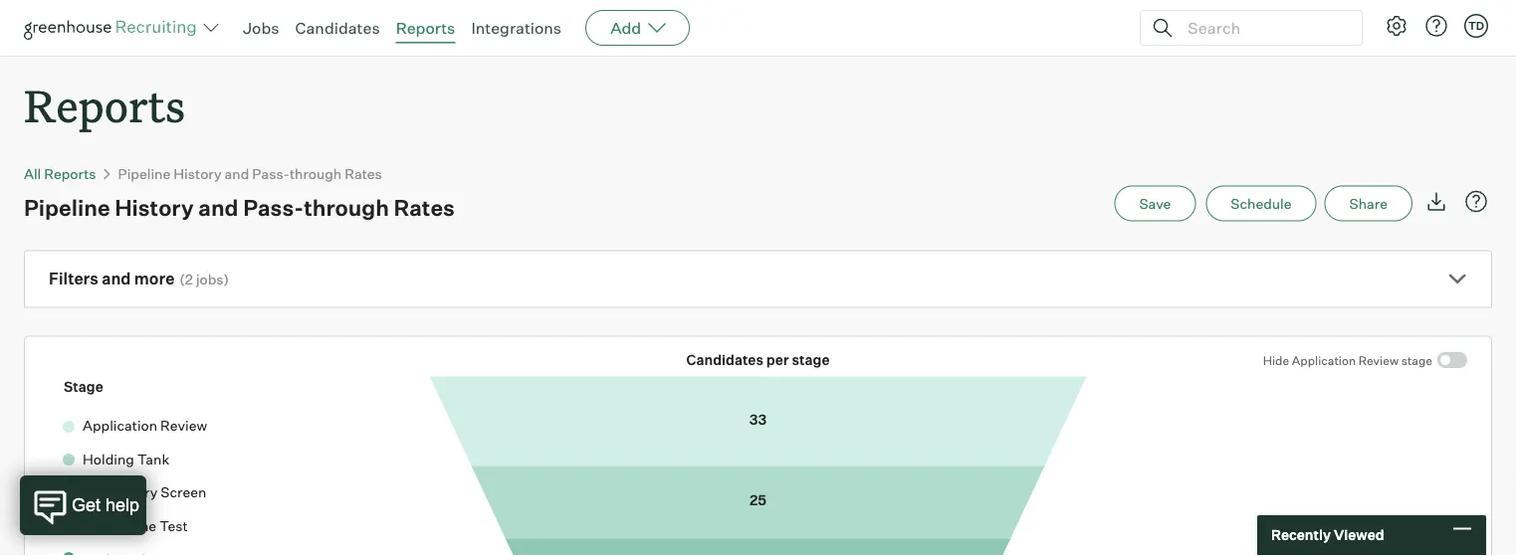 Task type: vqa. For each thing, say whether or not it's contained in the screenshot.
9
no



Task type: describe. For each thing, give the bounding box(es) containing it.
1 vertical spatial history
[[115, 194, 194, 221]]

1 horizontal spatial pipeline
[[118, 165, 170, 182]]

stage
[[1402, 353, 1433, 368]]

1 vertical spatial pipeline history and pass-through rates
[[24, 194, 455, 221]]

filters and more ( 2 jobs )
[[49, 269, 229, 289]]

configure image
[[1385, 14, 1409, 38]]

)
[[224, 271, 229, 288]]

hide application review stage
[[1263, 353, 1433, 368]]

jobs
[[196, 271, 224, 288]]

viewed
[[1334, 527, 1385, 544]]

1 vertical spatial reports
[[24, 76, 185, 134]]

save and schedule this report to revisit it! element
[[1115, 186, 1206, 222]]

td
[[1469, 19, 1485, 32]]

1 vertical spatial pass-
[[243, 194, 304, 221]]

1 horizontal spatial rates
[[394, 194, 455, 221]]

share
[[1350, 195, 1388, 212]]

0 vertical spatial and
[[225, 165, 249, 182]]

0 vertical spatial reports
[[396, 18, 455, 38]]

share button
[[1325, 186, 1413, 222]]

stage
[[64, 379, 103, 396]]

faq image
[[1465, 190, 1489, 214]]

candidates link
[[295, 18, 380, 38]]

add
[[611, 18, 642, 38]]

jobs
[[243, 18, 279, 38]]

2 vertical spatial and
[[102, 269, 131, 289]]

save button
[[1115, 186, 1196, 222]]

schedule
[[1231, 195, 1292, 212]]

0 vertical spatial pipeline history and pass-through rates
[[118, 165, 382, 182]]

hide
[[1263, 353, 1290, 368]]

add button
[[586, 10, 690, 46]]

all reports
[[24, 165, 96, 182]]

application
[[1292, 353, 1356, 368]]



Task type: locate. For each thing, give the bounding box(es) containing it.
integrations
[[471, 18, 562, 38]]

review
[[1359, 353, 1399, 368]]

and
[[225, 165, 249, 182], [198, 194, 239, 221], [102, 269, 131, 289]]

all reports link
[[24, 165, 96, 182]]

history
[[174, 165, 222, 182], [115, 194, 194, 221]]

pipeline history and pass-through rates
[[118, 165, 382, 182], [24, 194, 455, 221]]

filters
[[49, 269, 98, 289]]

jobs link
[[243, 18, 279, 38]]

schedule button
[[1206, 186, 1317, 222]]

download image
[[1425, 190, 1449, 214]]

0 horizontal spatial pipeline
[[24, 194, 110, 221]]

save
[[1140, 195, 1171, 212]]

0 vertical spatial rates
[[345, 165, 382, 182]]

2
[[185, 271, 193, 288]]

through
[[290, 165, 342, 182], [304, 194, 389, 221]]

all
[[24, 165, 41, 182]]

1 vertical spatial and
[[198, 194, 239, 221]]

0 horizontal spatial rates
[[345, 165, 382, 182]]

Search text field
[[1183, 13, 1344, 42]]

0 vertical spatial pipeline
[[118, 165, 170, 182]]

reports
[[396, 18, 455, 38], [24, 76, 185, 134], [44, 165, 96, 182]]

candidates
[[295, 18, 380, 38]]

2 vertical spatial reports
[[44, 165, 96, 182]]

td button
[[1461, 10, 1493, 42]]

greenhouse recruiting image
[[24, 16, 203, 40]]

0 vertical spatial through
[[290, 165, 342, 182]]

td button
[[1465, 14, 1489, 38]]

recently viewed
[[1272, 527, 1385, 544]]

0 vertical spatial history
[[174, 165, 222, 182]]

reports link
[[396, 18, 455, 38]]

0 vertical spatial pass-
[[252, 165, 290, 182]]

1 vertical spatial through
[[304, 194, 389, 221]]

pipeline down all reports
[[24, 194, 110, 221]]

pass-
[[252, 165, 290, 182], [243, 194, 304, 221]]

pipeline history and pass-through rates link
[[118, 165, 382, 182]]

reports right all
[[44, 165, 96, 182]]

reports down greenhouse recruiting image on the left top of the page
[[24, 76, 185, 134]]

more
[[134, 269, 175, 289]]

rates
[[345, 165, 382, 182], [394, 194, 455, 221]]

pipeline
[[118, 165, 170, 182], [24, 194, 110, 221]]

integrations link
[[471, 18, 562, 38]]

(
[[180, 271, 185, 288]]

1 vertical spatial rates
[[394, 194, 455, 221]]

pipeline right all reports
[[118, 165, 170, 182]]

1 vertical spatial pipeline
[[24, 194, 110, 221]]

reports right candidates link
[[396, 18, 455, 38]]

recently
[[1272, 527, 1331, 544]]



